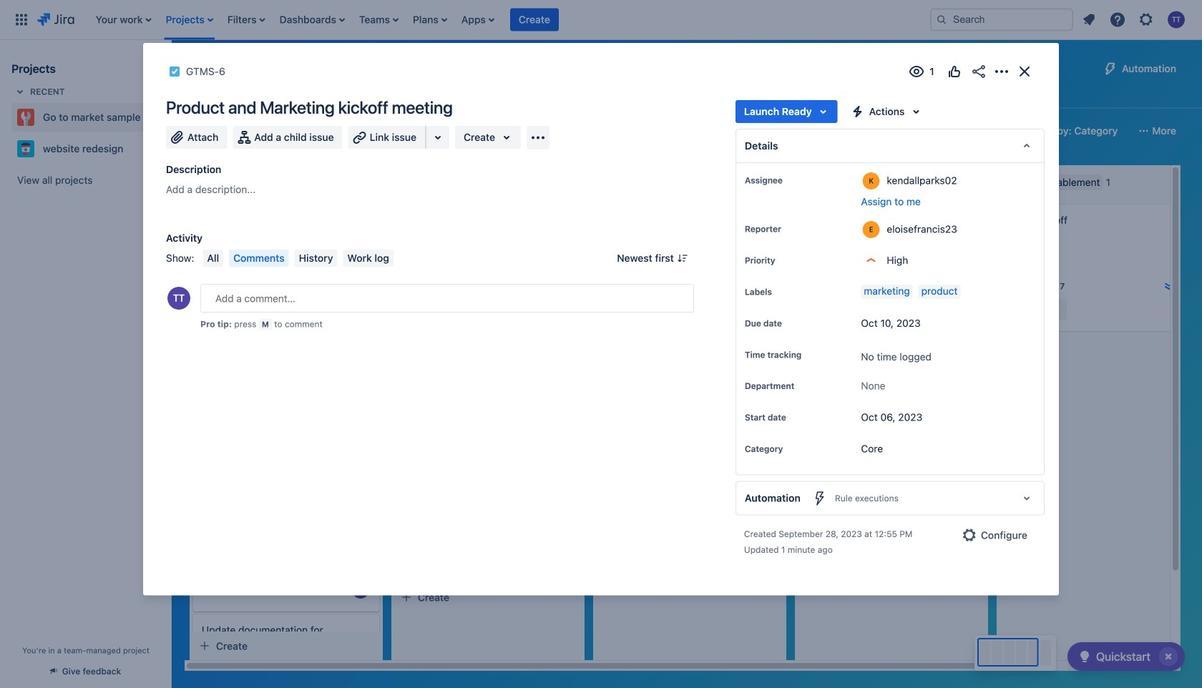 Task type: vqa. For each thing, say whether or not it's contained in the screenshot.
list to the left
yes



Task type: describe. For each thing, give the bounding box(es) containing it.
automation element
[[736, 481, 1045, 516]]

add app image
[[530, 129, 547, 146]]

task image
[[202, 301, 213, 312]]

more information about kendallparks02 image
[[863, 173, 880, 190]]

more information about eloisefrancis23 image
[[863, 221, 880, 238]]

3 list item from the left
[[223, 0, 270, 40]]

due date pin to top. only you can see pinned fields. image
[[785, 318, 797, 329]]

due date: 11 october 2023 image
[[205, 279, 216, 291]]

department pin to top. only you can see pinned fields. image
[[798, 380, 809, 392]]

low image
[[942, 284, 954, 295]]

sales enablement element
[[1016, 175, 1104, 190]]

eloisefrancis23 image
[[352, 298, 369, 315]]

due date: 06 december 2023 image
[[407, 299, 418, 311]]

0 horizontal spatial task image
[[169, 66, 180, 77]]

terry turtle image
[[352, 582, 369, 599]]

check image
[[1077, 649, 1094, 666]]

1 horizontal spatial task image
[[202, 585, 213, 596]]

0 vertical spatial medium image
[[760, 286, 772, 298]]

assignee pin to top. only you can see pinned fields. image
[[786, 175, 798, 186]]

8 list item from the left
[[510, 0, 559, 40]]

7 list item from the left
[[457, 0, 499, 40]]

1 horizontal spatial list
[[1077, 7, 1194, 33]]

Search board text field
[[190, 121, 299, 141]]

show subtasks image
[[641, 306, 658, 324]]

link web pages and more image
[[430, 129, 447, 146]]

reporter pin to top. only you can see pinned fields. image
[[785, 223, 796, 235]]

details element
[[736, 129, 1045, 163]]

vote options: no one has voted for this issue yet. image
[[947, 63, 964, 80]]

5 list item from the left
[[355, 0, 403, 40]]

lowest image
[[1164, 281, 1176, 292]]

0 vertical spatial show subtasks image
[[1045, 301, 1062, 318]]



Task type: locate. For each thing, give the bounding box(es) containing it.
show subtasks image
[[1045, 301, 1062, 318], [236, 324, 253, 341]]

primary element
[[9, 0, 919, 40]]

1 horizontal spatial eloisefrancis23 image
[[958, 281, 975, 298]]

eloisefrancis23 image
[[958, 281, 975, 298], [352, 456, 369, 473]]

1 list item from the left
[[91, 0, 156, 40]]

low image
[[337, 585, 348, 596]]

4 list item from the left
[[275, 0, 349, 40]]

actions image
[[994, 63, 1011, 80]]

close image
[[1017, 63, 1034, 80]]

medium image left the labels pin to top. only you can see pinned fields. image
[[760, 286, 772, 298]]

Add a comment… field
[[200, 284, 694, 313]]

2 list item from the left
[[162, 0, 218, 40]]

kendallparks02 image
[[554, 450, 571, 467]]

dialog
[[143, 43, 1060, 596]]

None search field
[[931, 8, 1074, 31]]

medium image right done image
[[337, 301, 348, 312]]

automation image
[[1103, 60, 1120, 77]]

labels pin to top. only you can see pinned fields. image
[[775, 286, 787, 298]]

jira image
[[37, 11, 74, 28], [37, 11, 74, 28]]

due date: 11 october 2023 image
[[205, 279, 216, 291]]

6 list item from the left
[[409, 0, 452, 40]]

collapse recent projects image
[[11, 83, 29, 100]]

terry turtle image
[[554, 318, 571, 335]]

list
[[89, 0, 919, 40], [1077, 7, 1194, 33]]

banner
[[0, 0, 1203, 40]]

1 vertical spatial task image
[[202, 585, 213, 596]]

search image
[[937, 14, 948, 25]]

1 vertical spatial eloisefrancis23 image
[[352, 456, 369, 473]]

task image
[[169, 66, 180, 77], [202, 585, 213, 596]]

1 vertical spatial medium image
[[337, 301, 348, 312]]

dismiss quickstart image
[[1158, 646, 1181, 669]]

menu bar
[[200, 250, 397, 267]]

medium image
[[760, 286, 772, 298], [337, 301, 348, 312]]

copy link to issue image
[[223, 65, 234, 77]]

content creation element
[[208, 175, 291, 190]]

list item
[[91, 0, 156, 40], [162, 0, 218, 40], [223, 0, 270, 40], [275, 0, 349, 40], [355, 0, 403, 40], [409, 0, 452, 40], [457, 0, 499, 40], [510, 0, 559, 40]]

0 horizontal spatial list
[[89, 0, 919, 40]]

done image
[[319, 301, 331, 312]]

tab list
[[180, 83, 956, 109]]

0 vertical spatial eloisefrancis23 image
[[958, 281, 975, 298]]

0 horizontal spatial show subtasks image
[[236, 324, 253, 341]]

1 horizontal spatial medium image
[[760, 286, 772, 298]]

1 vertical spatial show subtasks image
[[236, 324, 253, 341]]

done image
[[319, 301, 331, 312]]

due date: 06 december 2023 image
[[407, 299, 418, 311]]

0 horizontal spatial medium image
[[337, 301, 348, 312]]

Search field
[[931, 8, 1074, 31]]

0 horizontal spatial eloisefrancis23 image
[[352, 456, 369, 473]]

1 horizontal spatial show subtasks image
[[1045, 301, 1062, 318]]

0 vertical spatial task image
[[169, 66, 180, 77]]

add people image
[[405, 122, 422, 140]]



